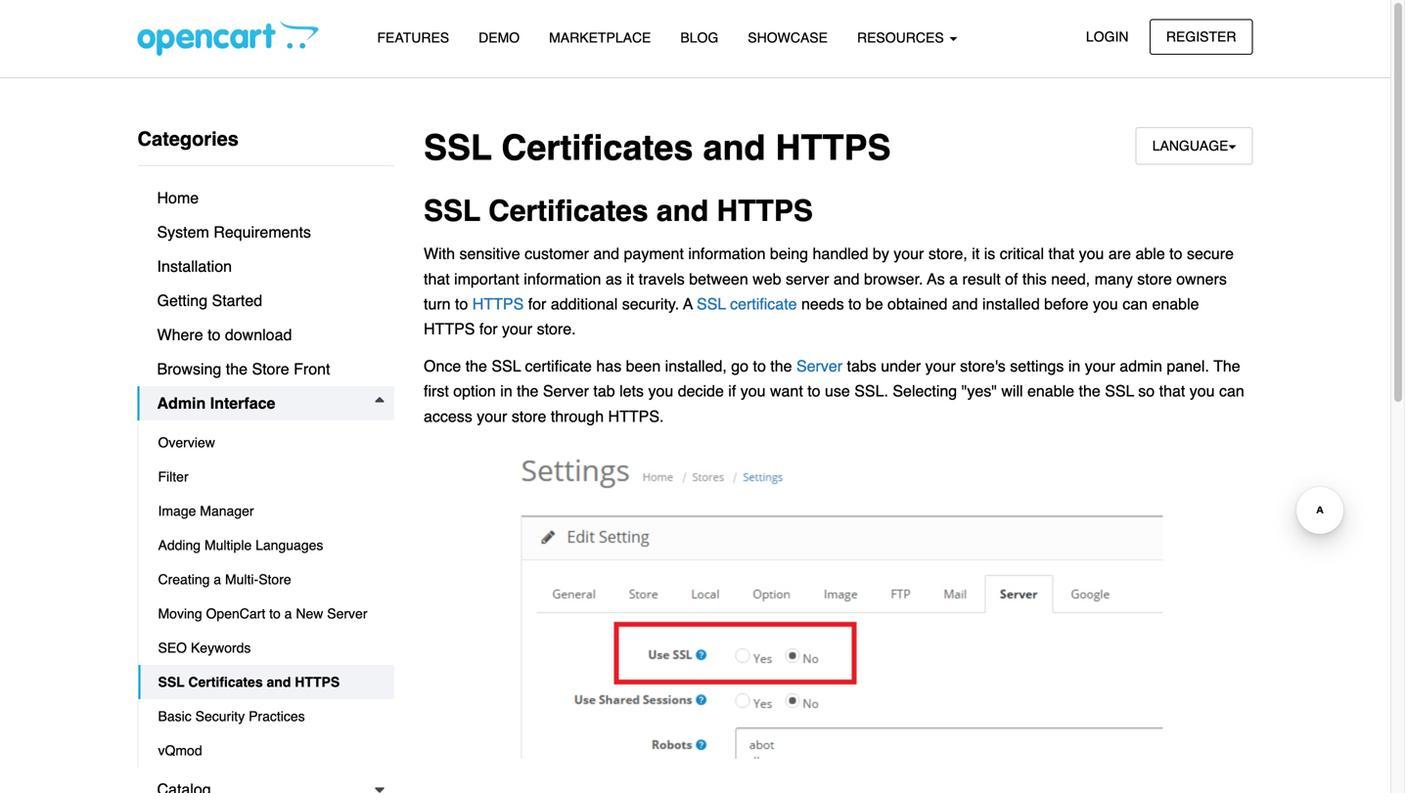 Task type: describe. For each thing, give the bounding box(es) containing it.
the right option
[[517, 382, 539, 400]]

2 vertical spatial server
[[327, 606, 367, 622]]

able
[[1136, 245, 1165, 263]]

moving opencart to a new server
[[158, 606, 367, 622]]

home link
[[137, 181, 394, 215]]

to inside tabs under your store's settings in your admin panel. the first option in the server tab lets you decide if you want to use ssl. selecting "yes" will enable the ssl so that you can access your store through https.
[[808, 382, 821, 400]]

0 vertical spatial certificate
[[730, 295, 797, 313]]

ssl inside tabs under your store's settings in your admin panel. the first option in the server tab lets you decide if you want to use ssl. selecting "yes" will enable the ssl so that you can access your store through https.
[[1105, 382, 1134, 400]]

ssl certificate link
[[697, 295, 797, 313]]

a inside with sensitive customer and payment information being handled by your store, it is critical that you are able to secure that important information as it travels between web server and browser. as a result of this need, many store owners turn to
[[949, 270, 958, 288]]

as
[[927, 270, 945, 288]]

can inside needs to be obtained and installed before you can enable https for your store.
[[1123, 295, 1148, 313]]

between
[[689, 270, 748, 288]]

use ssl image
[[513, 441, 1164, 760]]

can inside tabs under your store's settings in your admin panel. the first option in the server tab lets you decide if you want to use ssl. selecting "yes" will enable the ssl so that you can access your store through https.
[[1219, 382, 1245, 400]]

owners
[[1177, 270, 1227, 288]]

payment
[[624, 245, 684, 263]]

the
[[1214, 357, 1240, 375]]

vqmod link
[[138, 734, 394, 768]]

vqmod
[[158, 743, 202, 759]]

you right "if"
[[741, 382, 766, 400]]

seo keywords
[[158, 640, 251, 656]]

your left admin
[[1085, 357, 1115, 375]]

0 vertical spatial ssl certificates and https
[[424, 128, 891, 168]]

travels
[[639, 270, 685, 288]]

1 vertical spatial ssl certificates and https
[[424, 194, 813, 228]]

2 vertical spatial a
[[284, 606, 292, 622]]

the up want
[[770, 357, 792, 375]]

security.
[[622, 295, 679, 313]]

1 vertical spatial certificate
[[525, 357, 592, 375]]

obtained
[[888, 295, 948, 313]]

is
[[984, 245, 995, 263]]

new
[[296, 606, 323, 622]]

system requirements
[[157, 223, 311, 241]]

be
[[866, 295, 883, 313]]

server inside tabs under your store's settings in your admin panel. the first option in the server tab lets you decide if you want to use ssl. selecting "yes" will enable the ssl so that you can access your store through https.
[[543, 382, 589, 400]]

moving opencart to a new server link
[[138, 597, 394, 631]]

1 horizontal spatial in
[[1068, 357, 1081, 375]]

seo
[[158, 640, 187, 656]]

https link
[[472, 295, 524, 313]]

language
[[1152, 138, 1229, 154]]

overview
[[158, 435, 215, 451]]

your up selecting
[[925, 357, 956, 375]]

a
[[683, 295, 693, 313]]

store inside tabs under your store's settings in your admin panel. the first option in the server tab lets you decide if you want to use ssl. selecting "yes" will enable the ssl so that you can access your store through https.
[[512, 407, 546, 425]]

manager
[[200, 503, 254, 519]]

server link
[[797, 357, 847, 375]]

secure
[[1187, 245, 1234, 263]]

has
[[596, 357, 622, 375]]

will
[[1001, 382, 1023, 400]]

language button
[[1136, 127, 1253, 165]]

1 vertical spatial information
[[524, 270, 601, 288]]

basic security practices link
[[138, 700, 394, 734]]

opencart - open source shopping cart solution image
[[137, 21, 319, 56]]

2 vertical spatial ssl certificates and https
[[158, 675, 340, 690]]

lets
[[620, 382, 644, 400]]

interface
[[210, 394, 275, 412]]

ssl certificates and https link
[[138, 665, 394, 700]]

https for additional security. a ssl certificate
[[472, 295, 797, 313]]

with
[[424, 245, 455, 263]]

browser.
[[864, 270, 923, 288]]

you inside needs to be obtained and installed before you can enable https for your store.
[[1093, 295, 1118, 313]]

image manager
[[158, 503, 254, 519]]

server
[[786, 270, 829, 288]]

admin
[[1120, 357, 1162, 375]]

handled
[[813, 245, 868, 263]]

filter link
[[138, 460, 394, 494]]

adding multiple languages
[[158, 538, 323, 553]]

with sensitive customer and payment information being handled by your store, it is critical that you are able to secure that important information as it travels between web server and browser. as a result of this need, many store owners turn to
[[424, 245, 1234, 313]]

creating a multi-store
[[158, 572, 291, 588]]

marketplace
[[549, 30, 651, 46]]

first
[[424, 382, 449, 400]]

basic security practices
[[158, 709, 305, 725]]

if
[[728, 382, 736, 400]]

you down the "panel."
[[1190, 382, 1215, 400]]

admin interface
[[157, 394, 275, 412]]

multiple
[[204, 538, 252, 553]]

needs to be obtained and installed before you can enable https for your store.
[[424, 295, 1199, 338]]

that inside tabs under your store's settings in your admin panel. the first option in the server tab lets you decide if you want to use ssl. selecting "yes" will enable the ssl so that you can access your store through https.
[[1159, 382, 1185, 400]]

where to download
[[157, 326, 292, 344]]

customer
[[525, 245, 589, 263]]

tabs under your store's settings in your admin panel. the first option in the server tab lets you decide if you want to use ssl. selecting "yes" will enable the ssl so that you can access your store through https.
[[424, 357, 1245, 425]]

creating
[[158, 572, 210, 588]]

this
[[1022, 270, 1047, 288]]

tab
[[593, 382, 615, 400]]

important
[[454, 270, 519, 288]]

1 vertical spatial in
[[500, 382, 512, 400]]

web
[[753, 270, 781, 288]]



Task type: locate. For each thing, give the bounding box(es) containing it.
store down "able"
[[1137, 270, 1172, 288]]

certificate down store.
[[525, 357, 592, 375]]

overview link
[[138, 426, 394, 460]]

blog
[[681, 30, 719, 46]]

showcase link
[[733, 21, 843, 55]]

1 horizontal spatial information
[[688, 245, 766, 263]]

blog link
[[666, 21, 733, 55]]

your right by
[[894, 245, 924, 263]]

it left is
[[972, 245, 980, 263]]

certificates
[[501, 128, 693, 168], [488, 194, 648, 228], [188, 675, 263, 690]]

0 horizontal spatial for
[[479, 320, 498, 338]]

a
[[949, 270, 958, 288], [214, 572, 221, 588], [284, 606, 292, 622]]

0 horizontal spatial server
[[327, 606, 367, 622]]

0 vertical spatial store
[[252, 360, 289, 378]]

security
[[195, 709, 245, 725]]

store left through
[[512, 407, 546, 425]]

0 horizontal spatial in
[[500, 382, 512, 400]]

to right go
[[753, 357, 766, 375]]

your inside with sensitive customer and payment information being handled by your store, it is critical that you are able to secure that important information as it travels between web server and browser. as a result of this need, many store owners turn to
[[894, 245, 924, 263]]

the left so
[[1079, 382, 1101, 400]]

0 vertical spatial a
[[949, 270, 958, 288]]

that
[[1049, 245, 1075, 263], [424, 270, 450, 288], [1159, 382, 1185, 400]]

that up turn
[[424, 270, 450, 288]]

practices
[[249, 709, 305, 725]]

so
[[1138, 382, 1155, 400]]

store down where to download 'link'
[[252, 360, 289, 378]]

store inside with sensitive customer and payment information being handled by your store, it is critical that you are able to secure that important information as it travels between web server and browser. as a result of this need, many store owners turn to
[[1137, 270, 1172, 288]]

by
[[873, 245, 889, 263]]

to inside needs to be obtained and installed before you can enable https for your store.
[[848, 295, 861, 313]]

seo keywords link
[[138, 631, 394, 665]]

filter
[[158, 469, 188, 485]]

categories
[[137, 128, 239, 150]]

server
[[797, 357, 843, 375], [543, 382, 589, 400], [327, 606, 367, 622]]

certificate down web
[[730, 295, 797, 313]]

1 vertical spatial a
[[214, 572, 221, 588]]

can down the
[[1219, 382, 1245, 400]]

languages
[[256, 538, 323, 553]]

1 vertical spatial that
[[424, 270, 450, 288]]

1 horizontal spatial certificate
[[730, 295, 797, 313]]

additional
[[551, 295, 618, 313]]

1 horizontal spatial enable
[[1152, 295, 1199, 313]]

0 horizontal spatial a
[[214, 572, 221, 588]]

features
[[377, 30, 449, 46]]

0 horizontal spatial store
[[512, 407, 546, 425]]

requirements
[[214, 223, 311, 241]]

"yes"
[[962, 382, 997, 400]]

option
[[453, 382, 496, 400]]

1 vertical spatial store
[[259, 572, 291, 588]]

once
[[424, 357, 461, 375]]

in right settings
[[1068, 357, 1081, 375]]

turn
[[424, 295, 451, 313]]

download
[[225, 326, 292, 344]]

server up use
[[797, 357, 843, 375]]

0 vertical spatial that
[[1049, 245, 1075, 263]]

1 horizontal spatial that
[[1049, 245, 1075, 263]]

your down option
[[477, 407, 507, 425]]

1 horizontal spatial can
[[1219, 382, 1245, 400]]

a left new
[[284, 606, 292, 622]]

of
[[1005, 270, 1018, 288]]

0 vertical spatial in
[[1068, 357, 1081, 375]]

system requirements link
[[137, 215, 394, 250]]

your down the https link on the top left of page
[[502, 320, 532, 338]]

can down many
[[1123, 295, 1148, 313]]

front
[[294, 360, 330, 378]]

you right lets
[[648, 382, 673, 400]]

through
[[551, 407, 604, 425]]

admin interface link
[[137, 387, 394, 421]]

to right turn
[[455, 295, 468, 313]]

been
[[626, 357, 661, 375]]

0 vertical spatial information
[[688, 245, 766, 263]]

for down the https link on the top left of page
[[479, 320, 498, 338]]

enable down settings
[[1028, 382, 1075, 400]]

to right "able"
[[1170, 245, 1183, 263]]

a left multi-
[[214, 572, 221, 588]]

information up between at the top of the page
[[688, 245, 766, 263]]

1 vertical spatial can
[[1219, 382, 1245, 400]]

that up need,
[[1049, 245, 1075, 263]]

store,
[[929, 245, 968, 263]]

showcase
[[748, 30, 828, 46]]

server right new
[[327, 606, 367, 622]]

to left use
[[808, 382, 821, 400]]

store
[[252, 360, 289, 378], [259, 572, 291, 588]]

0 horizontal spatial enable
[[1028, 382, 1075, 400]]

enable inside tabs under your store's settings in your admin panel. the first option in the server tab lets you decide if you want to use ssl. selecting "yes" will enable the ssl so that you can access your store through https.
[[1028, 382, 1075, 400]]

home
[[157, 189, 199, 207]]

critical
[[1000, 245, 1044, 263]]

login link
[[1069, 19, 1145, 55]]

to left be
[[848, 295, 861, 313]]

many
[[1095, 270, 1133, 288]]

to left new
[[269, 606, 281, 622]]

browsing the store front link
[[137, 352, 394, 387]]

installation link
[[137, 250, 394, 284]]

admin
[[157, 394, 206, 412]]

features link
[[363, 21, 464, 55]]

demo
[[479, 30, 520, 46]]

demo link
[[464, 21, 534, 55]]

0 vertical spatial certificates
[[501, 128, 693, 168]]

installed,
[[665, 357, 727, 375]]

you down many
[[1093, 295, 1118, 313]]

for inside needs to be obtained and installed before you can enable https for your store.
[[479, 320, 498, 338]]

information down customer
[[524, 270, 601, 288]]

certificates inside ssl certificates and https link
[[188, 675, 263, 690]]

1 horizontal spatial for
[[528, 295, 546, 313]]

0 vertical spatial can
[[1123, 295, 1148, 313]]

decide
[[678, 382, 724, 400]]

to
[[1170, 245, 1183, 263], [455, 295, 468, 313], [848, 295, 861, 313], [208, 326, 221, 344], [753, 357, 766, 375], [808, 382, 821, 400], [269, 606, 281, 622]]

need,
[[1051, 270, 1090, 288]]

0 horizontal spatial it
[[626, 270, 634, 288]]

in right option
[[500, 382, 512, 400]]

selecting
[[893, 382, 957, 400]]

store's
[[960, 357, 1006, 375]]

ssl certificates and https
[[424, 128, 891, 168], [424, 194, 813, 228], [158, 675, 340, 690]]

in
[[1068, 357, 1081, 375], [500, 382, 512, 400]]

1 vertical spatial certificates
[[488, 194, 648, 228]]

0 horizontal spatial certificate
[[525, 357, 592, 375]]

1 vertical spatial it
[[626, 270, 634, 288]]

0 vertical spatial server
[[797, 357, 843, 375]]

1 horizontal spatial store
[[1137, 270, 1172, 288]]

once the ssl certificate has been installed, go to the server
[[424, 357, 847, 375]]

2 vertical spatial that
[[1159, 382, 1185, 400]]

under
[[881, 357, 921, 375]]

1 horizontal spatial it
[[972, 245, 980, 263]]

1 vertical spatial for
[[479, 320, 498, 338]]

enable down owners
[[1152, 295, 1199, 313]]

your
[[894, 245, 924, 263], [502, 320, 532, 338], [925, 357, 956, 375], [1085, 357, 1115, 375], [477, 407, 507, 425]]

basic
[[158, 709, 192, 725]]

as
[[606, 270, 622, 288]]

0 vertical spatial enable
[[1152, 295, 1199, 313]]

panel.
[[1167, 357, 1209, 375]]

store.
[[537, 320, 576, 338]]

for up store.
[[528, 295, 546, 313]]

1 vertical spatial store
[[512, 407, 546, 425]]

store up "moving opencart to a new server" link
[[259, 572, 291, 588]]

1 horizontal spatial a
[[284, 606, 292, 622]]

0 horizontal spatial information
[[524, 270, 601, 288]]

1 horizontal spatial server
[[543, 382, 589, 400]]

system
[[157, 223, 209, 241]]

register
[[1166, 29, 1236, 45]]

to inside where to download 'link'
[[208, 326, 221, 344]]

2 horizontal spatial a
[[949, 270, 958, 288]]

2 vertical spatial certificates
[[188, 675, 263, 690]]

0 horizontal spatial can
[[1123, 295, 1148, 313]]

opencart
[[206, 606, 265, 622]]

2 horizontal spatial that
[[1159, 382, 1185, 400]]

getting started link
[[137, 284, 394, 318]]

1 vertical spatial enable
[[1028, 382, 1075, 400]]

it right 'as'
[[626, 270, 634, 288]]

installation
[[157, 257, 232, 275]]

and inside needs to be obtained and installed before you can enable https for your store.
[[952, 295, 978, 313]]

a right as
[[949, 270, 958, 288]]

installed
[[983, 295, 1040, 313]]

0 vertical spatial it
[[972, 245, 980, 263]]

settings
[[1010, 357, 1064, 375]]

getting
[[157, 292, 208, 310]]

1 vertical spatial server
[[543, 382, 589, 400]]

the up option
[[465, 357, 487, 375]]

getting started
[[157, 292, 262, 310]]

login
[[1086, 29, 1129, 45]]

you inside with sensitive customer and payment information being handled by your store, it is critical that you are able to secure that important information as it travels between web server and browser. as a result of this need, many store owners turn to
[[1079, 245, 1104, 263]]

the up interface
[[226, 360, 248, 378]]

before
[[1044, 295, 1089, 313]]

to inside "moving opencart to a new server" link
[[269, 606, 281, 622]]

https inside needs to be obtained and installed before you can enable https for your store.
[[424, 320, 475, 338]]

started
[[212, 292, 262, 310]]

0 vertical spatial store
[[1137, 270, 1172, 288]]

want
[[770, 382, 803, 400]]

browsing the store front
[[157, 360, 330, 378]]

moving
[[158, 606, 202, 622]]

https
[[775, 128, 891, 168], [717, 194, 813, 228], [472, 295, 524, 313], [424, 320, 475, 338], [295, 675, 340, 690]]

server up through
[[543, 382, 589, 400]]

and
[[703, 128, 766, 168], [657, 194, 709, 228], [593, 245, 620, 263], [834, 270, 860, 288], [952, 295, 978, 313], [267, 675, 291, 690]]

go
[[731, 357, 749, 375]]

to right where
[[208, 326, 221, 344]]

your inside needs to be obtained and installed before you can enable https for your store.
[[502, 320, 532, 338]]

needs
[[801, 295, 844, 313]]

creating a multi-store link
[[138, 563, 394, 597]]

register link
[[1150, 19, 1253, 55]]

2 horizontal spatial server
[[797, 357, 843, 375]]

where
[[157, 326, 203, 344]]

0 vertical spatial for
[[528, 295, 546, 313]]

that right so
[[1159, 382, 1185, 400]]

you left are
[[1079, 245, 1104, 263]]

enable inside needs to be obtained and installed before you can enable https for your store.
[[1152, 295, 1199, 313]]

sensitive
[[459, 245, 520, 263]]

0 horizontal spatial that
[[424, 270, 450, 288]]



Task type: vqa. For each thing, say whether or not it's contained in the screenshot.
bottommost should
no



